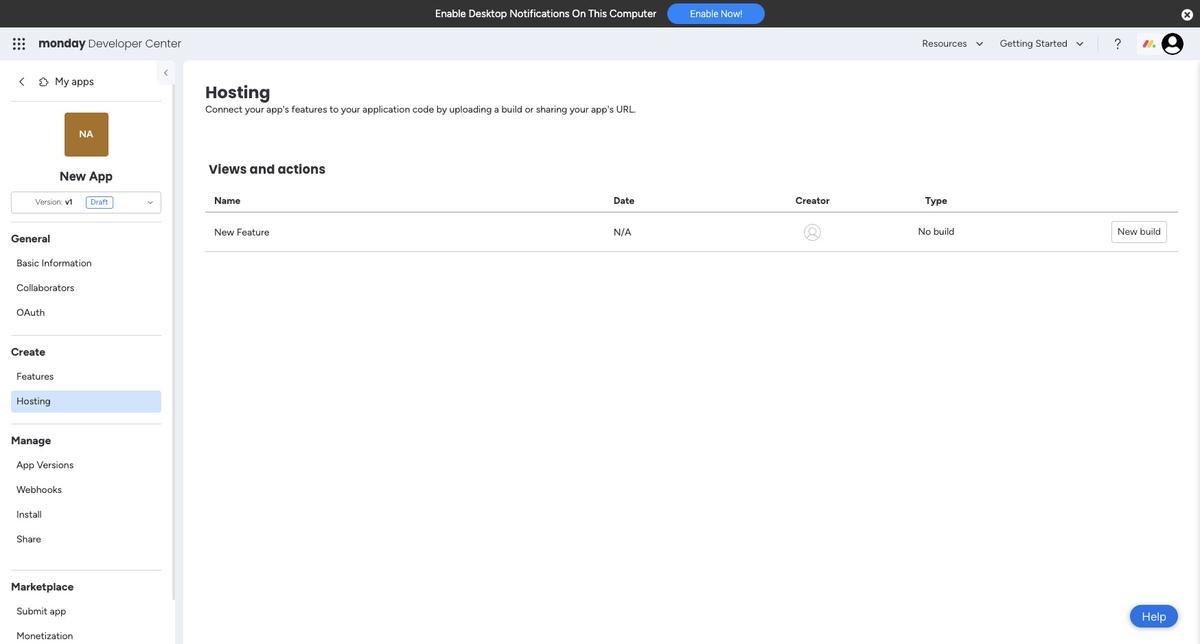Task type: locate. For each thing, give the bounding box(es) containing it.
app's left 'features' on the left of the page
[[266, 104, 289, 115]]

3 your from the left
[[570, 104, 589, 115]]

new for new app
[[60, 169, 86, 184]]

apps
[[72, 76, 94, 88]]

app down manage
[[16, 459, 34, 471]]

new build button
[[1112, 221, 1167, 243]]

new for new build
[[1118, 226, 1138, 238]]

0 horizontal spatial app's
[[266, 104, 289, 115]]

desktop
[[469, 8, 507, 20]]

date
[[614, 195, 635, 207]]

code
[[412, 104, 434, 115]]

share
[[16, 533, 41, 545]]

1 horizontal spatial app's
[[591, 104, 614, 115]]

2 app's from the left
[[591, 104, 614, 115]]

2 horizontal spatial build
[[1140, 226, 1161, 238]]

enable now! button
[[668, 4, 765, 24]]

version :
[[35, 197, 63, 207]]

0 horizontal spatial enable
[[435, 8, 466, 20]]

name
[[214, 195, 241, 207]]

monday developer center
[[38, 36, 181, 51]]

basic information
[[16, 257, 92, 269]]

monetization link
[[11, 625, 161, 644]]

build
[[502, 104, 523, 115], [934, 226, 955, 238], [1140, 226, 1161, 238]]

0 horizontal spatial your
[[245, 104, 264, 115]]

app's
[[266, 104, 289, 115], [591, 104, 614, 115]]

center
[[145, 36, 181, 51]]

new inside button
[[1118, 226, 1138, 238]]

enable left desktop
[[435, 8, 466, 20]]

0 horizontal spatial hosting
[[16, 395, 51, 407]]

monday
[[38, 36, 86, 51]]

submit
[[16, 605, 47, 617]]

to
[[330, 104, 339, 115]]

app
[[89, 169, 113, 184], [16, 459, 34, 471]]

this
[[588, 8, 607, 20]]

computer
[[610, 8, 657, 20]]

uploading
[[449, 104, 492, 115]]

1 horizontal spatial hosting
[[205, 81, 270, 104]]

1 horizontal spatial your
[[341, 104, 360, 115]]

v1
[[65, 197, 73, 207]]

your
[[245, 104, 264, 115], [341, 104, 360, 115], [570, 104, 589, 115]]

app's left url.
[[591, 104, 614, 115]]

collaborators link
[[11, 277, 161, 299]]

1 app's from the left
[[266, 104, 289, 115]]

select product image
[[12, 37, 26, 51]]

2 horizontal spatial new
[[1118, 226, 1138, 238]]

application
[[363, 104, 410, 115]]

1 horizontal spatial app
[[89, 169, 113, 184]]

app versions
[[16, 459, 74, 471]]

build for no build
[[934, 226, 955, 238]]

submit app link
[[11, 600, 161, 622]]

help
[[1142, 609, 1167, 623]]

your right sharing
[[570, 104, 589, 115]]

enable for enable now!
[[690, 8, 719, 19]]

1 horizontal spatial new
[[214, 226, 234, 238]]

your right connect
[[245, 104, 264, 115]]

no
[[918, 226, 931, 238]]

0 vertical spatial app
[[89, 169, 113, 184]]

resources
[[922, 38, 967, 49]]

developer
[[88, 36, 142, 51]]

app up draft
[[89, 169, 113, 184]]

hosting inside hosting connect your app's features to your application code by uploading a build or sharing your app's url.
[[205, 81, 270, 104]]

getting started button
[[992, 33, 1090, 55]]

hosting connect your app's features to your application code by uploading a build or sharing your app's url.
[[205, 81, 636, 115]]

url.
[[616, 104, 636, 115]]

0 horizontal spatial build
[[502, 104, 523, 115]]

new
[[60, 169, 86, 184], [1118, 226, 1138, 238], [214, 226, 234, 238]]

and
[[250, 161, 275, 178]]

dapulse close image
[[1182, 8, 1193, 22]]

versions
[[37, 459, 74, 471]]

enable now!
[[690, 8, 743, 19]]

hosting
[[205, 81, 270, 104], [16, 395, 51, 407]]

1 vertical spatial hosting
[[16, 395, 51, 407]]

my
[[55, 76, 69, 88]]

notifications
[[510, 8, 570, 20]]

by
[[436, 104, 447, 115]]

submit app
[[16, 605, 66, 617]]

enable left now!
[[690, 8, 719, 19]]

version
[[35, 197, 61, 207]]

hosting for hosting connect your app's features to your application code by uploading a build or sharing your app's url.
[[205, 81, 270, 104]]

no build
[[918, 226, 955, 238]]

features
[[16, 370, 54, 382]]

1 horizontal spatial build
[[934, 226, 955, 238]]

app versions link
[[11, 454, 161, 476]]

getting
[[1000, 38, 1033, 49]]

build inside new build button
[[1140, 226, 1161, 238]]

0 vertical spatial hosting
[[205, 81, 270, 104]]

new for new feature
[[214, 226, 234, 238]]

1 vertical spatial app
[[16, 459, 34, 471]]

2 your from the left
[[341, 104, 360, 115]]

resources button
[[914, 33, 989, 55]]

enable inside button
[[690, 8, 719, 19]]

oauth link
[[11, 302, 161, 324]]

2 horizontal spatial your
[[570, 104, 589, 115]]

1 horizontal spatial enable
[[690, 8, 719, 19]]

general
[[11, 232, 50, 245]]

build for new build
[[1140, 226, 1161, 238]]

monetization
[[16, 630, 73, 642]]

enable
[[435, 8, 466, 20], [690, 8, 719, 19]]

0 horizontal spatial new
[[60, 169, 86, 184]]

sharing
[[536, 104, 567, 115]]

help button
[[1130, 605, 1178, 628]]

basic
[[16, 257, 39, 269]]

your right the to
[[341, 104, 360, 115]]



Task type: vqa. For each thing, say whether or not it's contained in the screenshot.
second the your from the right
yes



Task type: describe. For each thing, give the bounding box(es) containing it.
getting started
[[1000, 38, 1068, 49]]

n/a
[[614, 226, 631, 238]]

a
[[494, 104, 499, 115]]

draft
[[91, 197, 108, 207]]

1 your from the left
[[245, 104, 264, 115]]

actions
[[278, 161, 326, 178]]

0 horizontal spatial app
[[16, 459, 34, 471]]

webhooks
[[16, 484, 62, 495]]

features link
[[11, 366, 161, 388]]

type
[[926, 195, 947, 207]]

hosting link
[[11, 390, 161, 412]]

marketplace
[[11, 580, 74, 593]]

features
[[292, 104, 327, 115]]

connect
[[205, 104, 243, 115]]

kendall parks image
[[1162, 33, 1184, 55]]

now!
[[721, 8, 743, 19]]

install
[[16, 508, 42, 520]]

views
[[209, 161, 247, 178]]

:
[[61, 197, 63, 207]]

app
[[50, 605, 66, 617]]

new feature
[[214, 226, 270, 238]]

or
[[525, 104, 534, 115]]

webhooks link
[[11, 479, 161, 501]]

oauth
[[16, 307, 45, 318]]

collaborators
[[16, 282, 74, 294]]

build inside hosting connect your app's features to your application code by uploading a build or sharing your app's url.
[[502, 104, 523, 115]]

enable desktop notifications on this computer
[[435, 8, 657, 20]]

na
[[79, 128, 93, 140]]

enable for enable desktop notifications on this computer
[[435, 8, 466, 20]]

feature
[[237, 226, 270, 238]]

help image
[[1111, 37, 1125, 51]]

manage
[[11, 434, 51, 447]]

views and actions
[[209, 161, 326, 178]]

new build
[[1118, 226, 1161, 238]]

creator
[[796, 195, 830, 207]]

share link
[[11, 528, 161, 550]]

on
[[572, 8, 586, 20]]

started
[[1036, 38, 1068, 49]]

create
[[11, 345, 45, 358]]

information
[[42, 257, 92, 269]]

my apps
[[55, 76, 94, 88]]

new app
[[60, 169, 113, 184]]

install link
[[11, 504, 161, 526]]

basic information link
[[11, 252, 161, 274]]

hosting for hosting
[[16, 395, 51, 407]]



